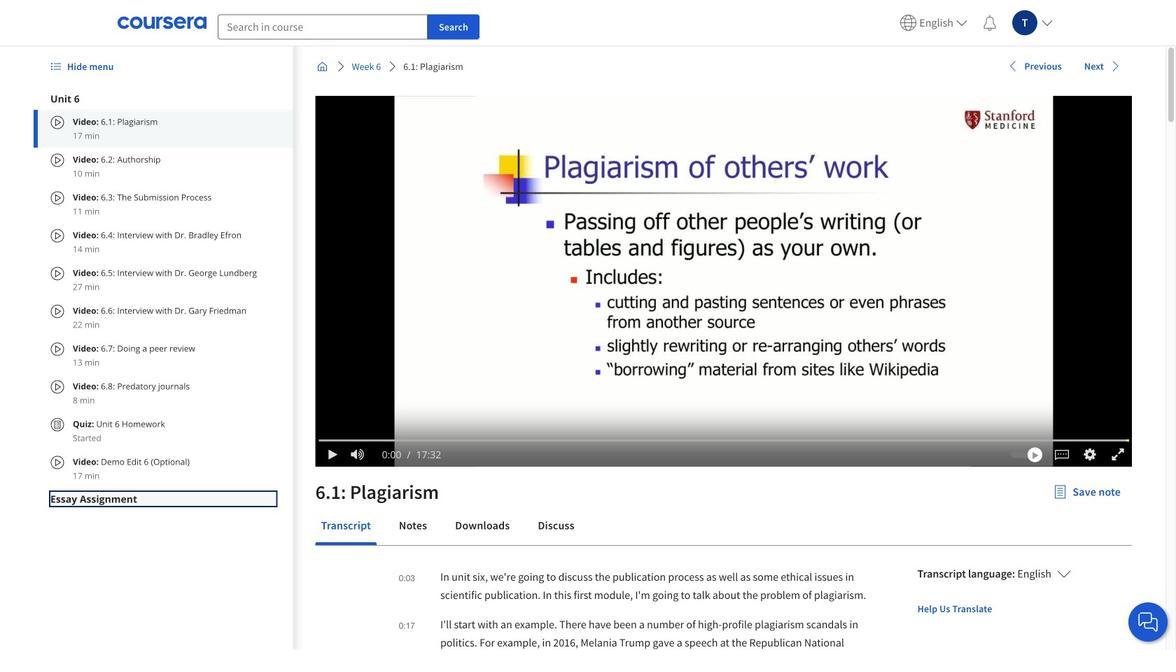 Task type: describe. For each thing, give the bounding box(es) containing it.
related lecture content tabs tab list
[[316, 509, 1133, 546]]

coursera image
[[118, 12, 207, 34]]

17 minutes 32 seconds element
[[416, 450, 441, 460]]



Task type: locate. For each thing, give the bounding box(es) containing it.
0 minutes 0 seconds element
[[382, 450, 402, 460]]

home image
[[317, 61, 328, 72]]

Search in course text field
[[218, 14, 428, 40]]

play image
[[326, 449, 340, 460]]

mute image
[[349, 448, 367, 462]]



Task type: vqa. For each thing, say whether or not it's contained in the screenshot.
Related lecture content tabs "tab list"
yes



